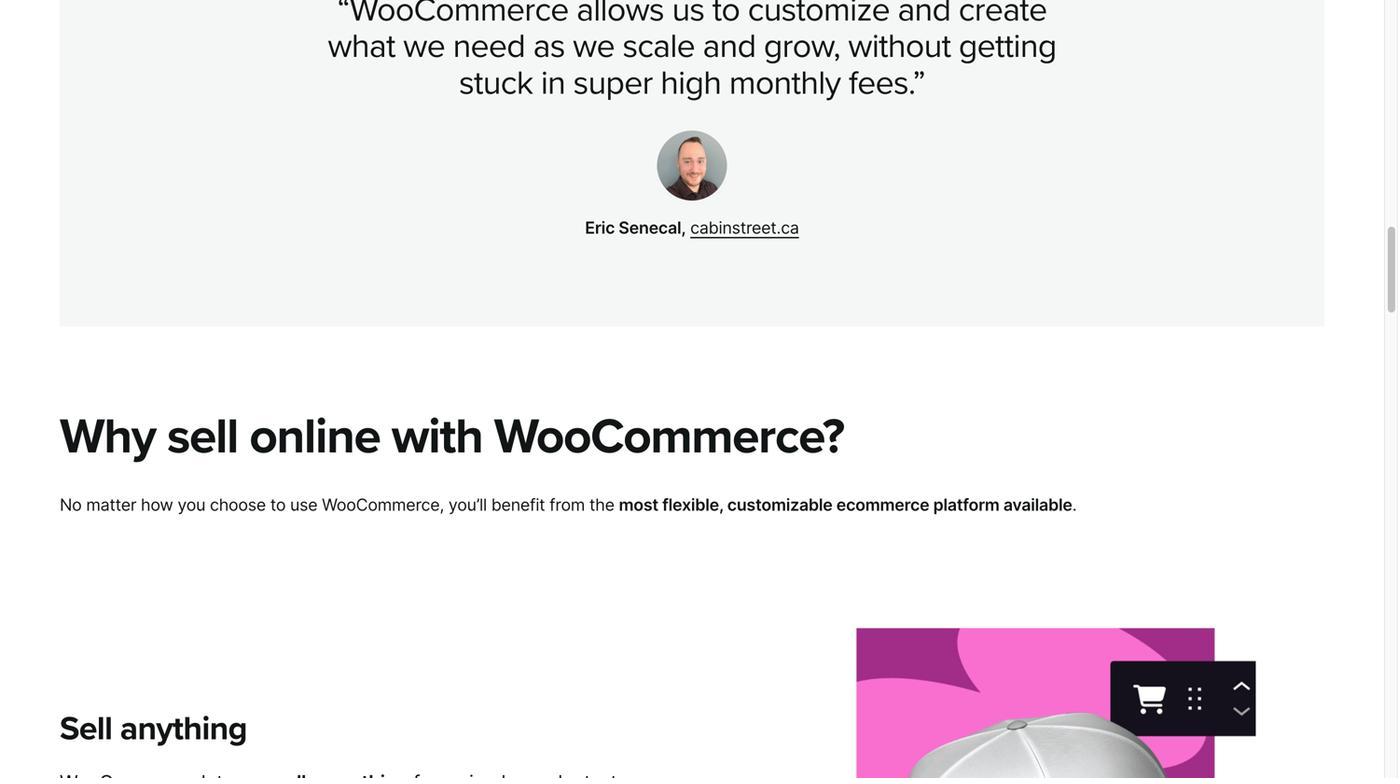 Task type: vqa. For each thing, say whether or not it's contained in the screenshot.
'Open account menu' icon
no



Task type: locate. For each thing, give the bounding box(es) containing it.
scale
[[623, 27, 695, 66]]

1 we from the left
[[403, 27, 445, 66]]

online
[[250, 407, 380, 467]]

most
[[619, 494, 659, 515]]

why sell online with woocommerce?
[[60, 407, 844, 467]]

and right scale
[[703, 27, 756, 66]]

grow,
[[764, 27, 841, 66]]

to left use
[[270, 494, 286, 515]]

as
[[533, 27, 565, 66]]

sell
[[167, 407, 238, 467]]

need
[[453, 27, 525, 66]]

us
[[672, 0, 705, 30]]

1 horizontal spatial to
[[713, 0, 740, 30]]

0 vertical spatial to
[[713, 0, 740, 30]]

1 horizontal spatial we
[[573, 27, 615, 66]]

.
[[1073, 494, 1077, 515]]

customize
[[748, 0, 890, 30]]

the
[[590, 494, 615, 515]]

cabinstreet.ca link
[[691, 217, 799, 238]]

0 horizontal spatial we
[[403, 27, 445, 66]]

choose
[[210, 494, 266, 515]]

0 horizontal spatial to
[[270, 494, 286, 515]]

anything
[[120, 709, 247, 749]]

1 horizontal spatial and
[[898, 0, 951, 30]]

from
[[550, 494, 585, 515]]

high
[[661, 63, 722, 103]]

"woocommerce allows us to customize and create what we need as we scale and grow, without getting stuck in super high monthly fees."
[[328, 0, 1057, 103]]

no matter how you choose to use woocommerce, you'll benefit from the most flexible, customizable ecommerce platform available .
[[60, 494, 1077, 515]]

you
[[178, 494, 206, 515]]

we right "as"
[[573, 27, 615, 66]]

eric senecal, cabinstreet.ca
[[585, 217, 799, 238]]

to
[[713, 0, 740, 30], [270, 494, 286, 515]]

woocommerce?
[[494, 407, 844, 467]]

and left create
[[898, 0, 951, 30]]

benefit
[[492, 494, 545, 515]]

what
[[328, 27, 395, 66]]

super
[[574, 63, 653, 103]]

stuck
[[459, 63, 533, 103]]

in
[[541, 63, 566, 103]]

and
[[898, 0, 951, 30], [703, 27, 756, 66]]

eric
[[585, 217, 615, 238]]

we right what
[[403, 27, 445, 66]]

sell anything
[[60, 709, 247, 749]]

with
[[392, 407, 483, 467]]

woocommerce,
[[322, 494, 444, 515]]

to right us
[[713, 0, 740, 30]]

we
[[403, 27, 445, 66], [573, 27, 615, 66]]



Task type: describe. For each thing, give the bounding box(es) containing it.
why
[[60, 407, 156, 467]]

flexible,
[[663, 494, 724, 515]]

create
[[959, 0, 1047, 30]]

cabinstreet.ca
[[691, 217, 799, 238]]

to inside "woocommerce allows us to customize and create what we need as we scale and grow, without getting stuck in super high monthly fees."
[[713, 0, 740, 30]]

how
[[141, 494, 173, 515]]

matter
[[86, 494, 137, 515]]

use
[[290, 494, 318, 515]]

senecal,
[[619, 217, 686, 238]]

1 vertical spatial to
[[270, 494, 286, 515]]

ecommerce
[[837, 494, 930, 515]]

customizable
[[728, 494, 833, 515]]

without
[[849, 27, 951, 66]]

getting
[[959, 27, 1057, 66]]

"woocommerce
[[337, 0, 569, 30]]

no
[[60, 494, 82, 515]]

allows
[[577, 0, 664, 30]]

0 horizontal spatial and
[[703, 27, 756, 66]]

sell
[[60, 709, 112, 749]]

platform available
[[934, 494, 1073, 515]]

you'll
[[449, 494, 487, 515]]

2 we from the left
[[573, 27, 615, 66]]

monthly fees."
[[729, 63, 926, 103]]



